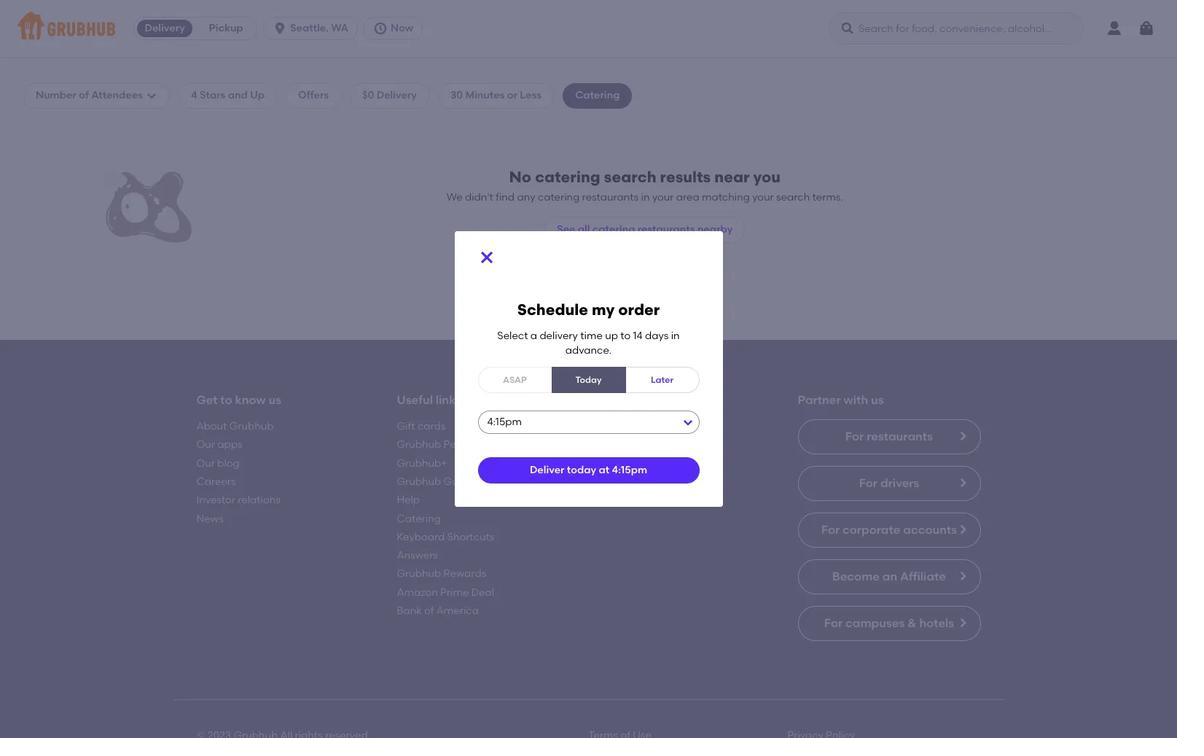 Task type: vqa. For each thing, say whether or not it's contained in the screenshot.
Catering
yes



Task type: locate. For each thing, give the bounding box(es) containing it.
3 us from the left
[[871, 393, 884, 407]]

to right get
[[221, 393, 232, 407]]

today
[[576, 375, 602, 385]]

svg image right attendees
[[146, 90, 158, 102]]

perks
[[444, 439, 470, 451]]

search up see all catering restaurants nearby
[[604, 167, 657, 186]]

connect with us
[[598, 393, 690, 407]]

with for partner
[[844, 393, 869, 407]]

grubhub down gift cards link
[[397, 439, 441, 451]]

restaurants inside "link"
[[867, 430, 933, 443]]

about grubhub link
[[197, 420, 274, 433]]

grubhub down know
[[229, 420, 274, 433]]

2 vertical spatial restaurants
[[867, 430, 933, 443]]

catering
[[576, 89, 620, 102], [397, 512, 441, 525]]

0 horizontal spatial catering
[[397, 512, 441, 525]]

1 horizontal spatial svg image
[[373, 21, 388, 36]]

catering inside gift cards grubhub perks grubhub+ grubhub guarantee help catering keyboard shortcuts answers grubhub rewards amazon prime deal bank of america
[[397, 512, 441, 525]]

for left corporate on the bottom right of the page
[[822, 523, 840, 537]]

corporate
[[843, 523, 901, 537]]

2 your from the left
[[753, 191, 774, 203]]

1 horizontal spatial catering
[[576, 89, 620, 102]]

your left area
[[653, 191, 674, 203]]

find
[[496, 191, 515, 203]]

grubhub down the grubhub+ 'link'
[[397, 475, 441, 488]]

delivery right $0
[[377, 89, 417, 102]]

2 horizontal spatial us
[[871, 393, 884, 407]]

catering up keyboard
[[397, 512, 441, 525]]

gift
[[397, 420, 415, 433]]

a inside suggest a new catering restaurant for grubhub button
[[515, 320, 522, 332]]

0 vertical spatial search
[[604, 167, 657, 186]]

2 with from the left
[[844, 393, 869, 407]]

4:15pm
[[612, 464, 648, 476]]

0 vertical spatial of
[[79, 89, 89, 102]]

become an affiliate
[[833, 570, 947, 583]]

0 horizontal spatial your
[[653, 191, 674, 203]]

to left 14
[[621, 330, 631, 342]]

svg image inside seattle, wa button
[[273, 21, 287, 36]]

1 vertical spatial catering
[[397, 512, 441, 525]]

2 horizontal spatial svg image
[[1138, 20, 1156, 37]]

with down later
[[650, 393, 675, 407]]

restaurants down area
[[638, 223, 695, 235]]

svg image down didn't
[[478, 248, 496, 266]]

affiliate
[[901, 570, 947, 583]]

0 horizontal spatial search
[[604, 167, 657, 186]]

0 horizontal spatial a
[[515, 320, 522, 332]]

didn't
[[465, 191, 494, 203]]

investor relations link
[[197, 494, 281, 506]]

0 vertical spatial svg image
[[373, 21, 388, 36]]

2 us from the left
[[677, 393, 690, 407]]

for inside "link"
[[846, 430, 864, 443]]

0 horizontal spatial with
[[650, 393, 675, 407]]

for campuses & hotels
[[825, 616, 955, 630]]

1 your from the left
[[653, 191, 674, 203]]

wa
[[331, 22, 349, 34]]

minutes
[[466, 89, 505, 102]]

1 horizontal spatial with
[[844, 393, 869, 407]]

campuses
[[846, 616, 905, 630]]

in right days
[[671, 330, 680, 342]]

svg image inside no catering search results near you main content
[[146, 90, 158, 102]]

svg image left 'now'
[[373, 21, 388, 36]]

restaurants
[[582, 191, 639, 203], [638, 223, 695, 235], [867, 430, 933, 443]]

no
[[509, 167, 532, 186]]

0 horizontal spatial delivery
[[145, 22, 185, 34]]

catering right less
[[576, 89, 620, 102]]

catering
[[535, 167, 601, 186], [538, 191, 580, 203], [593, 223, 635, 235], [547, 320, 589, 332]]

for for for drivers
[[860, 476, 878, 490]]

0 vertical spatial our
[[197, 439, 215, 451]]

1 horizontal spatial search
[[777, 191, 810, 203]]

for for for corporate accounts
[[822, 523, 840, 537]]

1 horizontal spatial a
[[531, 330, 538, 342]]

grubhub inside button
[[661, 320, 706, 332]]

for campuses & hotels link
[[798, 606, 981, 641]]

grubhub down for? at right
[[661, 320, 706, 332]]

0 vertical spatial delivery
[[145, 22, 185, 34]]

deliver
[[530, 464, 565, 476]]

with right partner
[[844, 393, 869, 407]]

know
[[235, 393, 266, 407]]

0 horizontal spatial to
[[221, 393, 232, 407]]

restaurants up drivers
[[867, 430, 933, 443]]

you
[[754, 167, 781, 186]]

looking
[[614, 299, 650, 312]]

in up see all catering restaurants nearby
[[641, 191, 650, 203]]

you're
[[582, 299, 612, 312]]

to inside no catering search results near you main content
[[221, 393, 232, 407]]

news
[[197, 512, 224, 525]]

14
[[633, 330, 643, 342]]

2 horizontal spatial svg image
[[478, 248, 496, 266]]

a inside select a delivery time up to 14 days in advance.
[[531, 330, 538, 342]]

nearby
[[698, 223, 733, 235]]

0 horizontal spatial svg image
[[146, 90, 158, 102]]

us right know
[[269, 393, 282, 407]]

1 vertical spatial search
[[777, 191, 810, 203]]

delivery button
[[134, 17, 196, 40]]

up
[[605, 330, 618, 342]]

4
[[191, 89, 197, 102]]

1 horizontal spatial your
[[753, 191, 774, 203]]

an
[[883, 570, 898, 583]]

restaurants up all
[[582, 191, 639, 203]]

catering down 'what'
[[547, 320, 589, 332]]

svg image
[[373, 21, 388, 36], [146, 90, 158, 102], [478, 248, 496, 266]]

my
[[592, 300, 615, 319]]

our up careers
[[197, 457, 215, 469]]

facebook
[[598, 420, 647, 433]]

our down about
[[197, 439, 215, 451]]

2 vertical spatial svg image
[[478, 248, 496, 266]]

30
[[451, 89, 463, 102]]

1 horizontal spatial in
[[671, 330, 680, 342]]

1 vertical spatial delivery
[[377, 89, 417, 102]]

pickup button
[[196, 17, 257, 40]]

us
[[269, 393, 282, 407], [677, 393, 690, 407], [871, 393, 884, 407]]

catering right any
[[538, 191, 580, 203]]

become an affiliate link
[[798, 559, 981, 594]]

for down partner with us on the right
[[846, 430, 864, 443]]

for drivers
[[860, 476, 920, 490]]

to
[[621, 330, 631, 342], [221, 393, 232, 407]]

blog
[[218, 457, 240, 469]]

1 vertical spatial to
[[221, 393, 232, 407]]

0 horizontal spatial us
[[269, 393, 282, 407]]

rewards
[[444, 568, 487, 580]]

0 horizontal spatial svg image
[[273, 21, 287, 36]]

1 vertical spatial svg image
[[146, 90, 158, 102]]

matching
[[702, 191, 750, 203]]

select a delivery time up to 14 days in advance.
[[498, 330, 680, 357]]

1 horizontal spatial us
[[677, 393, 690, 407]]

our blog link
[[197, 457, 240, 469]]

select
[[498, 330, 528, 342]]

keyboard
[[397, 531, 445, 543]]

0 vertical spatial restaurants
[[582, 191, 639, 203]]

1 vertical spatial our
[[197, 457, 215, 469]]

grubhub perks link
[[397, 439, 470, 451]]

of
[[79, 89, 89, 102], [424, 605, 434, 617]]

relations
[[238, 494, 281, 506]]

to inside select a delivery time up to 14 days in advance.
[[621, 330, 631, 342]]

no catering search results near you we didn't find any catering restaurants in your area matching your search terms.
[[447, 167, 844, 203]]

search down you
[[777, 191, 810, 203]]

gift cards grubhub perks grubhub+ grubhub guarantee help catering keyboard shortcuts answers grubhub rewards amazon prime deal bank of america
[[397, 420, 498, 617]]

&
[[908, 616, 917, 630]]

0 vertical spatial in
[[641, 191, 650, 203]]

svg image inside now button
[[373, 21, 388, 36]]

of right bank
[[424, 605, 434, 617]]

us up for restaurants on the bottom
[[871, 393, 884, 407]]

catering right all
[[593, 223, 635, 235]]

1 horizontal spatial to
[[621, 330, 631, 342]]

at
[[599, 464, 610, 476]]

about grubhub our apps our blog careers investor relations news
[[197, 420, 281, 525]]

us right connect
[[677, 393, 690, 407]]

youtube link
[[598, 475, 640, 488]]

your
[[653, 191, 674, 203], [753, 191, 774, 203]]

shortcuts
[[447, 531, 495, 543]]

1 vertical spatial restaurants
[[638, 223, 695, 235]]

grubhub rewards link
[[397, 568, 487, 580]]

1 with from the left
[[650, 393, 675, 407]]

restaurants inside no catering search results near you we didn't find any catering restaurants in your area matching your search terms.
[[582, 191, 639, 203]]

schedule my order
[[518, 300, 660, 319]]

today
[[567, 464, 597, 476]]

main navigation navigation
[[0, 0, 1178, 57]]

a right select
[[531, 330, 538, 342]]

news link
[[197, 512, 224, 525]]

useful links
[[397, 393, 462, 407]]

near
[[715, 167, 750, 186]]

less
[[520, 89, 542, 102]]

of right 'number'
[[79, 89, 89, 102]]

svg image
[[1138, 20, 1156, 37], [273, 21, 287, 36], [841, 21, 855, 36]]

1 horizontal spatial delivery
[[377, 89, 417, 102]]

0 horizontal spatial in
[[641, 191, 650, 203]]

1 vertical spatial of
[[424, 605, 434, 617]]

1 horizontal spatial of
[[424, 605, 434, 617]]

delivery inside no catering search results near you main content
[[377, 89, 417, 102]]

for left the campuses
[[825, 616, 843, 630]]

for left drivers
[[860, 476, 878, 490]]

your down you
[[753, 191, 774, 203]]

for for for campuses & hotels
[[825, 616, 843, 630]]

1 vertical spatial in
[[671, 330, 680, 342]]

for restaurants
[[846, 430, 933, 443]]

order
[[619, 300, 660, 319]]

bank
[[397, 605, 422, 617]]

a left new at the left
[[515, 320, 522, 332]]

delivery left pickup on the top of page
[[145, 22, 185, 34]]

0 vertical spatial to
[[621, 330, 631, 342]]



Task type: describe. For each thing, give the bounding box(es) containing it.
suggest a new catering restaurant for grubhub button
[[466, 313, 712, 340]]

amazon prime deal link
[[397, 586, 494, 599]]

see all catering restaurants nearby
[[557, 223, 733, 235]]

prime
[[441, 586, 469, 599]]

cards
[[418, 420, 446, 433]]

catering up any
[[535, 167, 601, 186]]

instagram link
[[598, 457, 649, 469]]

now button
[[364, 17, 429, 40]]

what
[[555, 299, 580, 312]]

$0 delivery
[[363, 89, 417, 102]]

gift cards link
[[397, 420, 446, 433]]

1 us from the left
[[269, 393, 282, 407]]

accounts
[[904, 523, 958, 537]]

later button
[[625, 367, 700, 393]]

apps
[[218, 439, 243, 451]]

don't
[[506, 299, 533, 312]]

stars
[[200, 89, 226, 102]]

1 our from the top
[[197, 439, 215, 451]]

asap
[[503, 375, 527, 385]]

days
[[645, 330, 669, 342]]

instagram
[[598, 457, 649, 469]]

a for select
[[531, 330, 538, 342]]

of inside gift cards grubhub perks grubhub+ grubhub guarantee help catering keyboard shortcuts answers grubhub rewards amazon prime deal bank of america
[[424, 605, 434, 617]]

in inside no catering search results near you we didn't find any catering restaurants in your area matching your search terms.
[[641, 191, 650, 203]]

we
[[447, 191, 463, 203]]

offers
[[298, 89, 329, 102]]

later
[[651, 375, 674, 385]]

help link
[[397, 494, 420, 506]]

restaurants inside button
[[638, 223, 695, 235]]

answers link
[[397, 549, 438, 562]]

careers link
[[197, 475, 236, 488]]

1 horizontal spatial svg image
[[841, 21, 855, 36]]

delivery
[[540, 330, 578, 342]]

up
[[250, 89, 265, 102]]

0 vertical spatial catering
[[576, 89, 620, 102]]

for corporate accounts link
[[798, 513, 981, 548]]

seattle, wa button
[[263, 17, 364, 40]]

amazon
[[397, 586, 438, 599]]

keyboard shortcuts link
[[397, 531, 495, 543]]

deliver today at 4:15pm
[[530, 464, 648, 476]]

america
[[437, 605, 479, 617]]

now
[[391, 22, 414, 34]]

partner with us
[[798, 393, 884, 407]]

careers
[[197, 475, 236, 488]]

0 horizontal spatial of
[[79, 89, 89, 102]]

catering link
[[397, 512, 441, 525]]

for?
[[653, 299, 671, 312]]

seattle,
[[290, 22, 329, 34]]

attendees
[[91, 89, 143, 102]]

partner
[[798, 393, 841, 407]]

new
[[524, 320, 544, 332]]

delivery inside button
[[145, 22, 185, 34]]

2 our from the top
[[197, 457, 215, 469]]

deliver today at 4:15pm button
[[478, 458, 700, 484]]

number of attendees
[[36, 89, 143, 102]]

see all catering restaurants nearby button
[[545, 217, 746, 243]]

answers
[[397, 549, 438, 562]]

for for for restaurants
[[846, 430, 864, 443]]

connect
[[598, 393, 647, 407]]

no catering search results near you main content
[[0, 57, 1178, 738]]

in inside select a delivery time up to 14 days in advance.
[[671, 330, 680, 342]]

grubhub guarantee link
[[397, 475, 498, 488]]

schedule
[[518, 300, 589, 319]]

$0
[[363, 89, 374, 102]]

get to know us
[[197, 393, 282, 407]]

a for suggest
[[515, 320, 522, 332]]

restaurant
[[591, 320, 643, 332]]

time
[[581, 330, 603, 342]]

help
[[397, 494, 420, 506]]

number
[[36, 89, 76, 102]]

bank of america link
[[397, 605, 479, 617]]

pickup
[[209, 22, 243, 34]]

grubhub inside about grubhub our apps our blog careers investor relations news
[[229, 420, 274, 433]]

for drivers link
[[798, 466, 981, 501]]

see
[[535, 299, 552, 312]]

with for connect
[[650, 393, 675, 407]]

us for connect with us
[[677, 393, 690, 407]]

deal
[[472, 586, 494, 599]]

or
[[507, 89, 518, 102]]

30 minutes or less
[[451, 89, 542, 102]]

become
[[833, 570, 880, 583]]

grubhub+
[[397, 457, 447, 469]]

guarantee
[[444, 475, 498, 488]]

any
[[517, 191, 536, 203]]

grubhub+ link
[[397, 457, 447, 469]]

us for partner with us
[[871, 393, 884, 407]]

youtube
[[598, 475, 640, 488]]

get
[[197, 393, 218, 407]]

results
[[660, 167, 711, 186]]

and
[[228, 89, 248, 102]]

see
[[557, 223, 576, 235]]

for corporate accounts
[[822, 523, 958, 537]]

grubhub down answers
[[397, 568, 441, 580]]

our apps link
[[197, 439, 243, 451]]

useful
[[397, 393, 433, 407]]

advance.
[[566, 344, 612, 357]]



